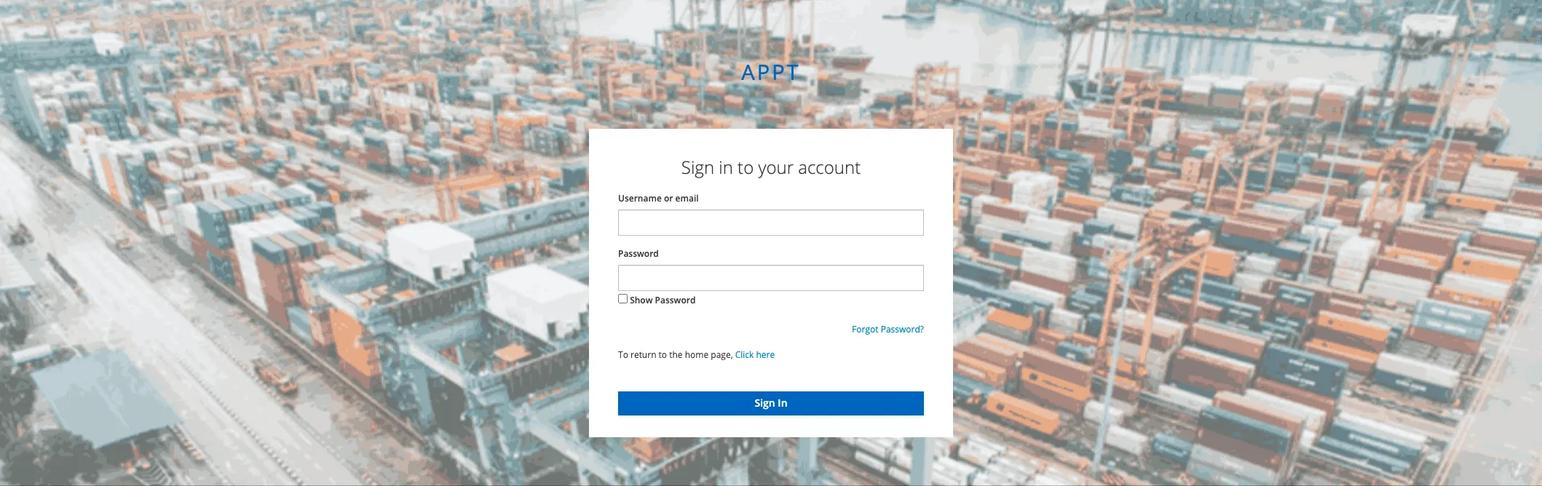 Task type: describe. For each thing, give the bounding box(es) containing it.
the
[[669, 349, 683, 361]]

account
[[798, 155, 861, 179]]

click
[[735, 349, 754, 361]]

0 vertical spatial password
[[618, 248, 659, 260]]

here
[[756, 349, 775, 361]]

to for the
[[659, 349, 667, 361]]

click here link
[[735, 349, 775, 361]]

show password
[[630, 294, 696, 307]]

forgot
[[852, 323, 879, 336]]

Show Password checkbox
[[618, 294, 628, 304]]

to return to the home page, click here
[[618, 349, 775, 361]]

sign
[[682, 155, 714, 179]]

forgot password? link
[[852, 323, 924, 336]]

password?
[[881, 323, 924, 336]]

your
[[758, 155, 794, 179]]

username or email
[[618, 192, 699, 205]]

to
[[618, 349, 628, 361]]

return
[[631, 349, 657, 361]]

email
[[675, 192, 699, 205]]

sign in to your account
[[682, 155, 861, 179]]



Task type: locate. For each thing, give the bounding box(es) containing it.
page,
[[711, 349, 733, 361]]

None submit
[[618, 392, 924, 416]]

Password password field
[[618, 265, 924, 291]]

1 horizontal spatial to
[[738, 155, 754, 179]]

0 vertical spatial to
[[738, 155, 754, 179]]

password right the show
[[655, 294, 696, 307]]

Username or email text field
[[618, 210, 924, 236]]

1 vertical spatial to
[[659, 349, 667, 361]]

1 vertical spatial password
[[655, 294, 696, 307]]

in
[[719, 155, 733, 179]]

show
[[630, 294, 653, 307]]

to left the
[[659, 349, 667, 361]]

home
[[685, 349, 709, 361]]

username
[[618, 192, 662, 205]]

to right in
[[738, 155, 754, 179]]

forgot password?
[[852, 323, 924, 336]]

0 horizontal spatial to
[[659, 349, 667, 361]]

to for your
[[738, 155, 754, 179]]

appt
[[742, 58, 801, 86]]

password up the show
[[618, 248, 659, 260]]

to
[[738, 155, 754, 179], [659, 349, 667, 361]]

or
[[664, 192, 673, 205]]

password
[[618, 248, 659, 260], [655, 294, 696, 307]]



